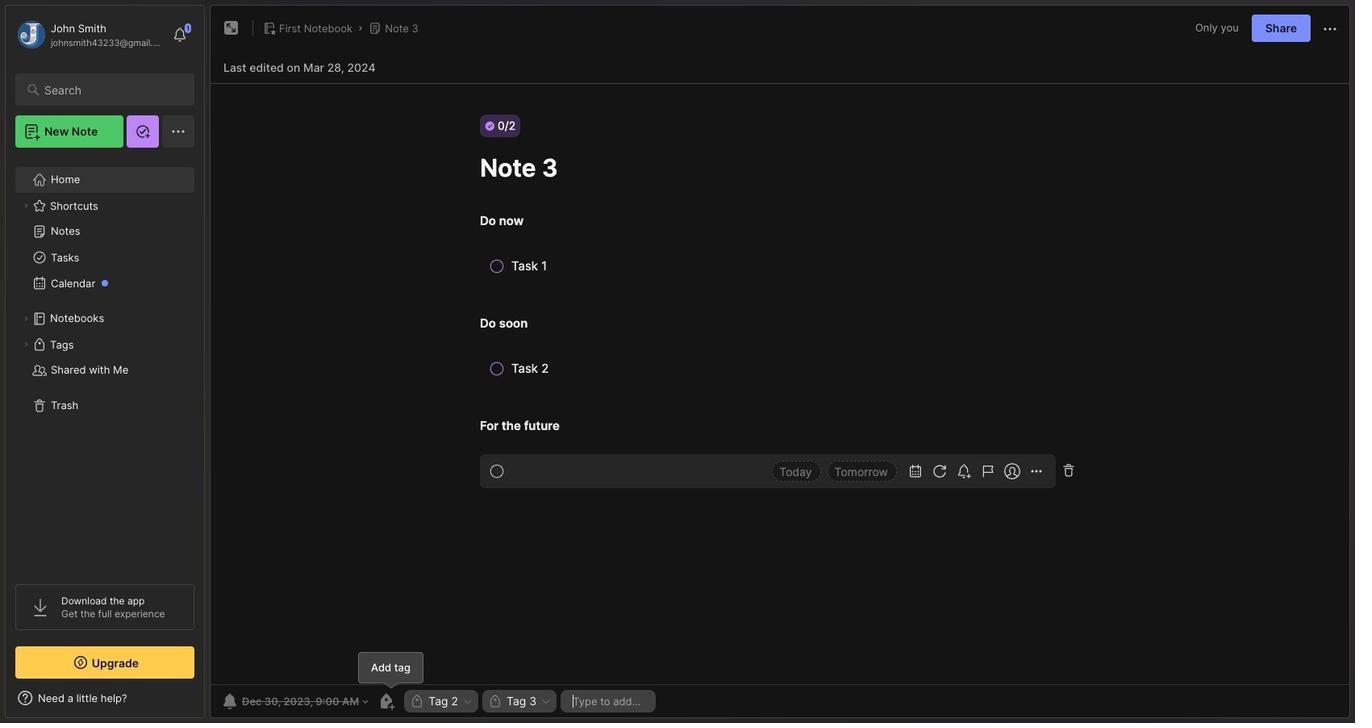 Task type: vqa. For each thing, say whether or not it's contained in the screenshot.
the bottommost With
no



Task type: describe. For each thing, give the bounding box(es) containing it.
More actions field
[[1321, 18, 1341, 39]]

main element
[[0, 0, 210, 723]]

none search field inside 'main' element
[[44, 80, 180, 99]]

Edit reminder field
[[219, 690, 371, 713]]

Search text field
[[44, 82, 180, 98]]

add tag image
[[377, 692, 396, 711]]

expand tags image
[[21, 340, 31, 349]]

tree inside 'main' element
[[6, 157, 204, 570]]

note window element
[[210, 5, 1351, 722]]

more actions image
[[1321, 19, 1341, 39]]

expand note image
[[222, 19, 241, 38]]

expand notebooks image
[[21, 314, 31, 324]]



Task type: locate. For each thing, give the bounding box(es) containing it.
Add tag field
[[572, 694, 646, 709]]

None search field
[[44, 80, 180, 99]]

Account field
[[15, 19, 165, 51]]

Note Editor text field
[[211, 83, 1350, 684]]

tooltip
[[358, 652, 424, 689]]

tree
[[6, 157, 204, 570]]

Tag 2 Tag actions field
[[458, 696, 474, 707]]

WHAT'S NEW field
[[6, 685, 204, 711]]

Tag 3 Tag actions field
[[537, 696, 552, 707]]

click to collapse image
[[204, 693, 216, 713]]



